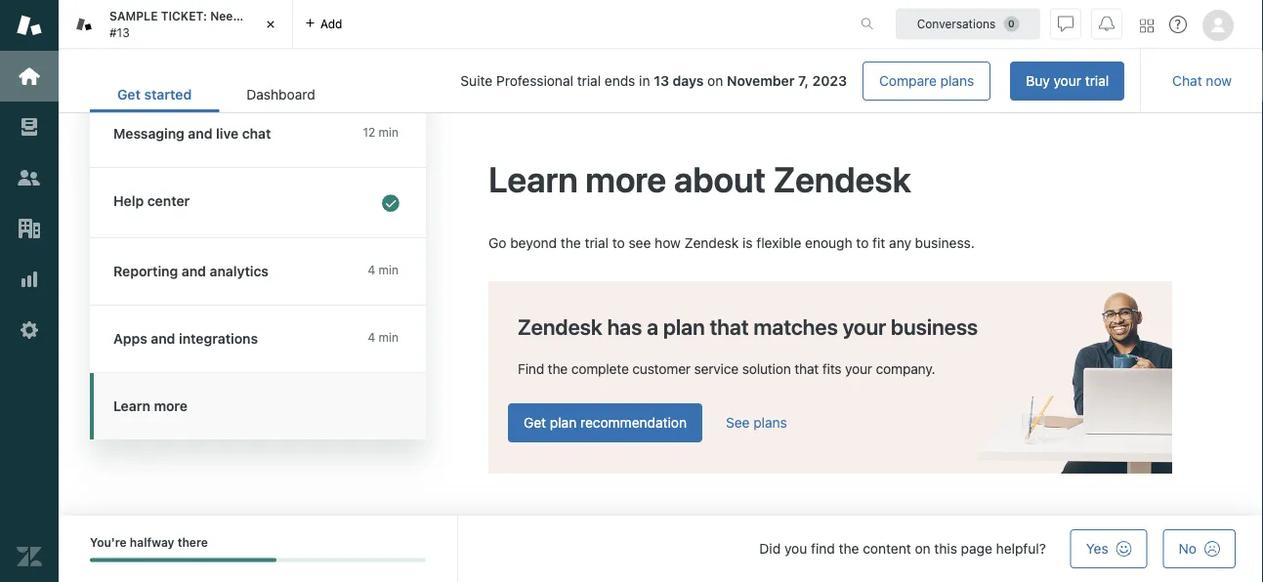 Task type: describe. For each thing, give the bounding box(es) containing it.
content
[[863, 541, 912, 557]]

conversations
[[917, 17, 996, 31]]

halfway
[[130, 536, 174, 550]]

and for live
[[188, 126, 213, 142]]

suite professional trial ends in 13 days on november 7, 2023
[[461, 73, 847, 89]]

a
[[647, 314, 659, 339]]

text image
[[977, 292, 1173, 474]]

ends
[[605, 73, 636, 89]]

service
[[694, 361, 739, 377]]

November 7, 2023 text field
[[727, 73, 847, 89]]

business.
[[915, 234, 975, 250]]

helpful?
[[997, 541, 1046, 557]]

find
[[811, 541, 835, 557]]

fits
[[823, 361, 842, 377]]

2 vertical spatial zendesk
[[518, 314, 603, 339]]

help center
[[113, 193, 190, 209]]

get plan recommendation button
[[508, 403, 703, 443]]

you're
[[90, 536, 127, 550]]

dashboard tab
[[219, 76, 343, 112]]

organizations image
[[17, 216, 42, 241]]

your inside button
[[1054, 73, 1082, 89]]

chat now
[[1173, 73, 1232, 89]]

fit
[[873, 234, 886, 250]]

on inside section
[[708, 73, 724, 89]]

see
[[629, 234, 651, 250]]

buy your trial button
[[1011, 62, 1125, 101]]

buy
[[1026, 73, 1050, 89]]

get started image
[[17, 64, 42, 89]]

find
[[518, 361, 544, 377]]

reporting
[[113, 263, 178, 280]]

1 vertical spatial the
[[548, 361, 568, 377]]

trial for professional
[[577, 73, 601, 89]]

complete
[[571, 361, 629, 377]]

recommendation
[[581, 415, 687, 431]]

tab list containing get started
[[90, 76, 343, 112]]

#13
[[109, 25, 130, 39]]

trial for your
[[1086, 73, 1109, 89]]

sample
[[109, 9, 158, 23]]

1 vertical spatial zendesk
[[685, 234, 739, 250]]

chat now button
[[1157, 62, 1248, 101]]

sample ticket: need less items than ordered #13
[[109, 9, 379, 39]]

content-title region
[[489, 156, 1173, 202]]

tabs tab list
[[59, 0, 841, 49]]

than
[[305, 9, 330, 23]]

2 vertical spatial the
[[839, 541, 860, 557]]

suite
[[461, 73, 493, 89]]

12
[[363, 126, 376, 139]]

yes
[[1087, 541, 1109, 557]]

any
[[890, 234, 912, 250]]

live
[[216, 126, 239, 142]]

button displays agent's chat status as invisible. image
[[1058, 16, 1074, 32]]

now
[[1206, 73, 1232, 89]]

flexible
[[757, 234, 802, 250]]

2 vertical spatial your
[[845, 361, 873, 377]]

beyond
[[510, 234, 557, 250]]

analytics
[[210, 263, 269, 280]]

close image
[[261, 15, 280, 34]]

chat
[[242, 126, 271, 142]]

4 for apps and integrations
[[368, 331, 376, 345]]

solution
[[743, 361, 791, 377]]

plan inside button
[[550, 415, 577, 431]]

dashboard
[[247, 87, 315, 103]]

no
[[1179, 541, 1197, 557]]

you're halfway there
[[90, 536, 208, 550]]

items
[[270, 9, 302, 23]]

did you find the content on this page helpful?
[[760, 541, 1046, 557]]

notifications image
[[1100, 16, 1115, 32]]

get for get plan recommendation
[[524, 415, 546, 431]]

plans for see plans
[[754, 415, 788, 431]]

buy your trial
[[1026, 73, 1109, 89]]

find the complete customer service solution that fits your company.
[[518, 361, 936, 377]]

customers image
[[17, 165, 42, 191]]

7,
[[798, 73, 809, 89]]

how
[[655, 234, 681, 250]]

is
[[743, 234, 753, 250]]

min for apps and integrations
[[379, 331, 399, 345]]

min for messaging and live chat
[[379, 126, 399, 139]]

ordered
[[334, 9, 379, 23]]

see plans button
[[726, 414, 788, 432]]

admin image
[[17, 318, 42, 343]]

zendesk has a plan that matches your business
[[518, 314, 978, 339]]

help center button
[[90, 168, 422, 237]]

messaging
[[113, 126, 185, 142]]

need
[[210, 9, 240, 23]]

reporting image
[[17, 267, 42, 292]]

zendesk support image
[[17, 13, 42, 38]]

apps
[[113, 331, 147, 347]]

enough
[[806, 234, 853, 250]]

apps and integrations
[[113, 331, 258, 347]]

professional
[[496, 73, 574, 89]]

compare
[[880, 73, 937, 89]]



Task type: vqa. For each thing, say whether or not it's contained in the screenshot.
No button
yes



Task type: locate. For each thing, give the bounding box(es) containing it.
section containing compare plans
[[358, 62, 1125, 101]]

and
[[188, 126, 213, 142], [182, 263, 206, 280], [151, 331, 175, 347]]

in
[[639, 73, 650, 89]]

footer
[[59, 516, 1264, 582]]

help
[[113, 193, 144, 209]]

1 to from the left
[[613, 234, 625, 250]]

views image
[[17, 114, 42, 140]]

on right days
[[708, 73, 724, 89]]

more
[[586, 158, 667, 199], [154, 398, 188, 414]]

plans right see
[[754, 415, 788, 431]]

messaging and live chat
[[113, 126, 271, 142]]

and right apps at the left bottom of the page
[[151, 331, 175, 347]]

to left fit
[[857, 234, 869, 250]]

chat
[[1173, 73, 1203, 89]]

there
[[178, 536, 208, 550]]

0 horizontal spatial that
[[710, 314, 749, 339]]

2 to from the left
[[857, 234, 869, 250]]

days
[[673, 73, 704, 89]]

progress-bar progress bar
[[90, 558, 426, 562]]

zendesk up the enough
[[774, 158, 911, 199]]

add button
[[293, 0, 354, 48]]

ticket:
[[161, 9, 207, 23]]

and for integrations
[[151, 331, 175, 347]]

learn inside content-title region
[[489, 158, 578, 199]]

plans for compare plans
[[941, 73, 975, 89]]

no button
[[1164, 530, 1236, 569]]

13
[[654, 73, 670, 89]]

customer
[[633, 361, 691, 377]]

0 horizontal spatial zendesk
[[518, 314, 603, 339]]

integrations
[[179, 331, 258, 347]]

1 horizontal spatial that
[[795, 361, 819, 377]]

zendesk inside content-title region
[[774, 158, 911, 199]]

started
[[144, 87, 192, 103]]

that up find the complete customer service solution that fits your company.
[[710, 314, 749, 339]]

go beyond the trial to see how zendesk is flexible enough to fit any business.
[[489, 234, 975, 250]]

12 min
[[363, 126, 399, 139]]

yes button
[[1071, 530, 1148, 569]]

1 vertical spatial 4
[[368, 331, 376, 345]]

1 vertical spatial get
[[524, 415, 546, 431]]

plan down the complete
[[550, 415, 577, 431]]

0 horizontal spatial plans
[[754, 415, 788, 431]]

get plan recommendation
[[524, 415, 687, 431]]

learn more
[[113, 398, 188, 414]]

learn more about zendesk
[[489, 158, 911, 199]]

reporting and analytics
[[113, 263, 269, 280]]

plans
[[941, 73, 975, 89], [754, 415, 788, 431]]

zendesk image
[[17, 544, 42, 570]]

about
[[674, 158, 766, 199]]

0 horizontal spatial to
[[613, 234, 625, 250]]

to
[[613, 234, 625, 250], [857, 234, 869, 250]]

3 min from the top
[[379, 331, 399, 345]]

zendesk
[[774, 158, 911, 199], [685, 234, 739, 250], [518, 314, 603, 339]]

2 vertical spatial min
[[379, 331, 399, 345]]

1 min from the top
[[379, 126, 399, 139]]

your
[[1054, 73, 1082, 89], [843, 314, 887, 339], [845, 361, 873, 377]]

1 vertical spatial plan
[[550, 415, 577, 431]]

compare plans
[[880, 73, 975, 89]]

0 vertical spatial and
[[188, 126, 213, 142]]

1 vertical spatial learn
[[113, 398, 150, 414]]

get started
[[117, 87, 192, 103]]

0 vertical spatial learn
[[489, 158, 578, 199]]

more inside 'dropdown button'
[[154, 398, 188, 414]]

2023
[[813, 73, 847, 89]]

1 vertical spatial min
[[379, 263, 399, 277]]

matches
[[754, 314, 838, 339]]

0 horizontal spatial get
[[117, 87, 141, 103]]

zendesk products image
[[1141, 19, 1154, 33]]

on
[[708, 73, 724, 89], [915, 541, 931, 557]]

2 4 min from the top
[[368, 331, 399, 345]]

2 4 from the top
[[368, 331, 376, 345]]

your right buy
[[1054, 73, 1082, 89]]

zendesk up find
[[518, 314, 603, 339]]

more for learn more
[[154, 398, 188, 414]]

did
[[760, 541, 781, 557]]

less
[[244, 9, 267, 23]]

4 min for integrations
[[368, 331, 399, 345]]

0 vertical spatial plans
[[941, 73, 975, 89]]

plan right a
[[664, 314, 705, 339]]

1 horizontal spatial plan
[[664, 314, 705, 339]]

learn for learn more
[[113, 398, 150, 414]]

see
[[726, 415, 750, 431]]

and for analytics
[[182, 263, 206, 280]]

see plans
[[726, 415, 788, 431]]

your right fits at the right of page
[[845, 361, 873, 377]]

1 4 from the top
[[368, 263, 376, 277]]

on left this
[[915, 541, 931, 557]]

center
[[147, 193, 190, 209]]

that left fits at the right of page
[[795, 361, 819, 377]]

1 vertical spatial and
[[182, 263, 206, 280]]

1 horizontal spatial plans
[[941, 73, 975, 89]]

4 min
[[368, 263, 399, 277], [368, 331, 399, 345]]

main element
[[0, 0, 59, 582]]

0 vertical spatial get
[[117, 87, 141, 103]]

compare plans button
[[863, 62, 991, 101]]

0 vertical spatial the
[[561, 234, 581, 250]]

2 min from the top
[[379, 263, 399, 277]]

company.
[[876, 361, 936, 377]]

plans inside section
[[941, 73, 975, 89]]

trial
[[1086, 73, 1109, 89], [577, 73, 601, 89], [585, 234, 609, 250]]

1 horizontal spatial on
[[915, 541, 931, 557]]

learn
[[489, 158, 578, 199], [113, 398, 150, 414]]

1 vertical spatial 4 min
[[368, 331, 399, 345]]

0 vertical spatial 4 min
[[368, 263, 399, 277]]

2 horizontal spatial zendesk
[[774, 158, 911, 199]]

footer containing did you find the content on this page helpful?
[[59, 516, 1264, 582]]

learn for learn more about zendesk
[[489, 158, 578, 199]]

this
[[935, 541, 958, 557]]

to left see
[[613, 234, 625, 250]]

1 vertical spatial more
[[154, 398, 188, 414]]

min for reporting and analytics
[[379, 263, 399, 277]]

trial left ends
[[577, 73, 601, 89]]

get inside button
[[524, 415, 546, 431]]

more for learn more about zendesk
[[586, 158, 667, 199]]

0 vertical spatial that
[[710, 314, 749, 339]]

page
[[961, 541, 993, 557]]

conversations button
[[896, 8, 1041, 40]]

0 vertical spatial more
[[586, 158, 667, 199]]

tab list
[[90, 76, 343, 112]]

get left started
[[117, 87, 141, 103]]

zendesk left "is"
[[685, 234, 739, 250]]

1 4 min from the top
[[368, 263, 399, 277]]

1 vertical spatial on
[[915, 541, 931, 557]]

1 vertical spatial that
[[795, 361, 819, 377]]

learn more button
[[90, 373, 422, 428]]

0 horizontal spatial learn
[[113, 398, 150, 414]]

learn more heading
[[90, 373, 426, 432]]

section
[[358, 62, 1125, 101]]

get help image
[[1170, 16, 1187, 33]]

1 vertical spatial plans
[[754, 415, 788, 431]]

you
[[785, 541, 808, 557]]

trial left see
[[585, 234, 609, 250]]

1 horizontal spatial zendesk
[[685, 234, 739, 250]]

0 vertical spatial your
[[1054, 73, 1082, 89]]

0 vertical spatial plan
[[664, 314, 705, 339]]

0 vertical spatial min
[[379, 126, 399, 139]]

has
[[607, 314, 642, 339]]

learn inside 'dropdown button'
[[113, 398, 150, 414]]

learn up beyond
[[489, 158, 578, 199]]

progress bar image
[[90, 558, 277, 562]]

more down apps and integrations
[[154, 398, 188, 414]]

0 vertical spatial on
[[708, 73, 724, 89]]

0 vertical spatial zendesk
[[774, 158, 911, 199]]

0 vertical spatial 4
[[368, 263, 376, 277]]

and left analytics
[[182, 263, 206, 280]]

0 horizontal spatial on
[[708, 73, 724, 89]]

min
[[379, 126, 399, 139], [379, 263, 399, 277], [379, 331, 399, 345]]

plans right "compare"
[[941, 73, 975, 89]]

that
[[710, 314, 749, 339], [795, 361, 819, 377]]

tab containing sample ticket: need less items than ordered
[[59, 0, 379, 49]]

1 horizontal spatial more
[[586, 158, 667, 199]]

1 vertical spatial your
[[843, 314, 887, 339]]

go
[[489, 234, 507, 250]]

1 horizontal spatial get
[[524, 415, 546, 431]]

4 for reporting and analytics
[[368, 263, 376, 277]]

1 horizontal spatial to
[[857, 234, 869, 250]]

0 horizontal spatial plan
[[550, 415, 577, 431]]

tab
[[59, 0, 379, 49]]

get inside "tab list"
[[117, 87, 141, 103]]

learn down apps at the left bottom of the page
[[113, 398, 150, 414]]

0 horizontal spatial more
[[154, 398, 188, 414]]

4 min for analytics
[[368, 263, 399, 277]]

your up company.
[[843, 314, 887, 339]]

business
[[891, 314, 978, 339]]

trial down notifications image
[[1086, 73, 1109, 89]]

trial inside button
[[1086, 73, 1109, 89]]

2 vertical spatial and
[[151, 331, 175, 347]]

more up see
[[586, 158, 667, 199]]

get
[[117, 87, 141, 103], [524, 415, 546, 431]]

get down find
[[524, 415, 546, 431]]

1 horizontal spatial learn
[[489, 158, 578, 199]]

the
[[561, 234, 581, 250], [548, 361, 568, 377], [839, 541, 860, 557]]

add
[[321, 17, 343, 31]]

and left "live"
[[188, 126, 213, 142]]

more inside content-title region
[[586, 158, 667, 199]]

get for get started
[[117, 87, 141, 103]]



